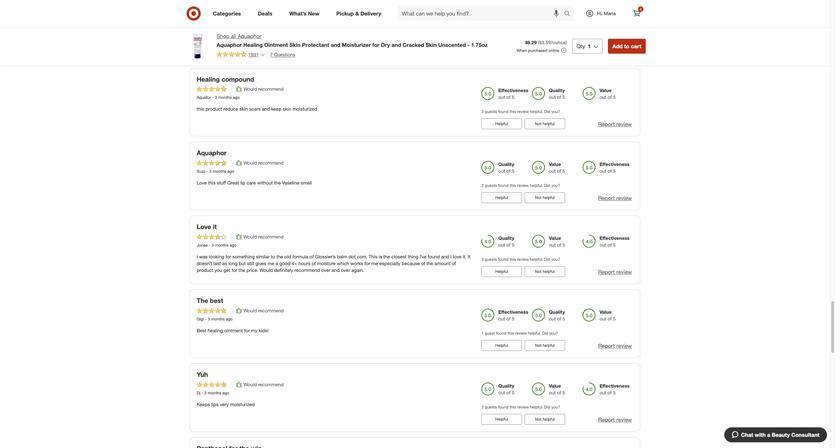 Task type: describe. For each thing, give the bounding box(es) containing it.
to up packaged
[[368, 32, 372, 38]]

kids!
[[259, 328, 269, 333]]

i left was
[[197, 254, 198, 260]]

What can we help you find? suggestions appear below search field
[[398, 6, 566, 21]]

not helpful for healing compound
[[535, 121, 555, 126]]

from
[[385, 32, 395, 38]]

questions
[[274, 52, 295, 57]]

1 gave from the left
[[206, 39, 216, 45]]

had
[[359, 32, 367, 38]]

2 for aquaphor
[[482, 183, 484, 188]]

recommend for healing compound
[[258, 86, 284, 92]]

report review for healing compound
[[598, 121, 632, 128]]

1 vertical spatial is
[[352, 46, 356, 51]]

would for the best
[[244, 308, 257, 314]]

helpful. for to
[[530, 35, 543, 40]]

1 horizontal spatial in
[[377, 46, 381, 51]]

to up categories
[[215, 1, 222, 9]]

recommend for aquaphor
[[258, 160, 284, 166]]

keep
[[271, 106, 282, 112]]

not helpful button for healing compound
[[525, 119, 565, 129]]

almost
[[273, 32, 288, 38]]

you? for it
[[552, 257, 560, 262]]

would recommend for healing compound
[[244, 86, 284, 92]]

jonae
[[197, 243, 208, 248]]

2 over from the left
[[341, 267, 350, 273]]

a inside 'i was looking for something similar to the old formula of glossier's balm dot com. this is the closest thing i've found and i love it. it doesn't last as long but still gives me a good 4+ hours of moisture which works for me especially because of the amount of product you get for the price. would definitely recommend over and over again.'
[[276, 261, 278, 266]]

this inside i love this stuff! i've been using it for almost 50 years. for the first few years i had to get it from my dermatologist, which is who first gave it to me for badly chapped lips. eventually they started selling it pre-packaged (the doctor gave it to me in little plastic jars) and in stores. it's great for scrapes, mild cuts, etc. it's amazing that it is now sold in many different forms. i'm addicted!
[[209, 32, 217, 38]]

lip
[[241, 180, 245, 186]]

report review for yuh
[[598, 416, 632, 423]]

quality out of 5 for yuh
[[499, 383, 515, 395]]

3 right 'it'
[[482, 257, 484, 262]]

scars
[[249, 106, 261, 112]]

found for love it
[[498, 257, 509, 262]]

for up chapped
[[267, 32, 272, 38]]

cart
[[631, 43, 642, 50]]

all
[[231, 33, 236, 39]]

report review button for healing compound
[[598, 121, 632, 128]]

when purchased online
[[517, 48, 560, 53]]

would for healing compound
[[244, 86, 257, 92]]

add to cart button
[[608, 39, 646, 54]]

love inside i love this stuff! i've been using it for almost 50 years. for the first few years i had to get it from my dermatologist, which is who first gave it to me for badly chapped lips. eventually they started selling it pre-packaged (the doctor gave it to me in little plastic jars) and in stores. it's great for scrapes, mild cuts, etc. it's amazing that it is now sold in many different forms. i'm addicted!
[[199, 32, 208, 38]]

0 horizontal spatial in
[[216, 46, 220, 51]]

amazing
[[320, 46, 338, 51]]

the right without
[[274, 180, 281, 186]]

using
[[250, 32, 261, 38]]

smell
[[301, 180, 312, 186]]

1 vertical spatial my
[[251, 328, 258, 333]]

report for healing compound
[[598, 121, 615, 128]]

5 helpful button from the top
[[482, 414, 522, 425]]

not helpful for aquaphor
[[535, 195, 555, 200]]

works
[[351, 261, 363, 266]]

report for aquaphor
[[598, 195, 615, 202]]

best healing ointment for my kids!
[[197, 328, 269, 333]]

plastic
[[451, 39, 465, 45]]

moisture
[[317, 261, 336, 266]]

found for yuh
[[498, 405, 509, 410]]

helpful for love it
[[543, 269, 555, 274]]

vaseline
[[282, 180, 299, 186]]

add
[[613, 43, 623, 50]]

this
[[369, 254, 377, 260]]

it down 'years'
[[348, 39, 351, 45]]

years
[[343, 32, 355, 38]]

3 for love it
[[212, 243, 214, 248]]

i down paper
[[197, 32, 198, 38]]

shop
[[217, 33, 229, 39]]

deals link
[[252, 6, 281, 21]]

i left had
[[356, 32, 357, 38]]

me down this
[[372, 261, 378, 266]]

gigi - 3 months ago
[[197, 317, 233, 322]]

image of aquaphor healing ointment skin protectant and moisturizer for dry and cracked skin unscented - 1.75oz image
[[184, 32, 211, 59]]

love for love this stuff great lip care without the vaseline smell
[[197, 180, 207, 186]]

very
[[220, 402, 229, 407]]

report review button for the best
[[598, 342, 632, 350]]

delivery
[[361, 10, 381, 17]]

categories
[[213, 10, 241, 17]]

report review for aquaphor
[[598, 195, 632, 202]]

found for great to have
[[498, 35, 509, 40]]

for down 'been'
[[235, 39, 240, 45]]

lips.
[[274, 39, 283, 45]]

it down stuff!
[[217, 39, 220, 45]]

yuh
[[197, 371, 208, 378]]

(
[[538, 39, 540, 45]]

did for best
[[542, 331, 548, 336]]

5 link
[[630, 6, 645, 21]]

&
[[355, 10, 359, 17]]

7 questions link
[[267, 51, 295, 59]]

would for love it
[[244, 234, 257, 240]]

for right ointment
[[244, 328, 250, 333]]

would recommend for great to have
[[244, 12, 284, 18]]

stores.
[[221, 46, 235, 51]]

- for yuh
[[202, 390, 203, 395]]

pickup & delivery
[[336, 10, 381, 17]]

it up forms.
[[419, 39, 422, 45]]

recommend for yuh
[[258, 382, 284, 387]]

report review button for yuh
[[598, 416, 632, 424]]

not helpful button for love it
[[525, 266, 565, 277]]

not for the best
[[535, 343, 542, 348]]

would for aquaphor
[[244, 160, 257, 166]]

the left old
[[277, 254, 283, 260]]

not helpful for the best
[[535, 343, 555, 348]]

would recommend for the best
[[244, 308, 284, 314]]

2 guests found this review helpful. did you? for yuh
[[482, 405, 560, 410]]

helpful. for best
[[528, 331, 541, 336]]

report for love it
[[598, 269, 615, 275]]

eventually
[[284, 39, 306, 45]]

and right (the
[[392, 41, 401, 48]]

this for yuh
[[510, 405, 516, 410]]

1 report review from the top
[[598, 47, 632, 54]]

love for love it
[[197, 223, 211, 231]]

not for healing compound
[[535, 121, 542, 126]]

lips
[[211, 402, 219, 407]]

ago for yuh
[[222, 390, 229, 395]]

i was looking for something similar to the old formula of glossier's balm dot com. this is the closest thing i've found and i love it. it doesn't last as long but still gives me a good 4+ hours of moisture which works for me especially because of the amount of product you get for the price. would definitely recommend over and over again.
[[197, 254, 471, 273]]

i up 'amount'
[[451, 254, 452, 260]]

1 skin from the left
[[240, 106, 248, 112]]

months for the best
[[211, 317, 225, 322]]

this for aquaphor
[[510, 183, 516, 188]]

it right that
[[348, 46, 351, 51]]

months for yuh
[[208, 390, 221, 395]]

1 not helpful button from the top
[[525, 45, 565, 56]]

add to cart
[[613, 43, 642, 50]]

cracked
[[403, 41, 424, 48]]

$6.29
[[525, 39, 537, 45]]

1 skin from the left
[[290, 41, 301, 48]]

and left keep
[[262, 106, 270, 112]]

helpful for compound
[[496, 121, 508, 126]]

for up as
[[226, 254, 231, 260]]

2 for yuh
[[482, 405, 484, 410]]

something
[[233, 254, 255, 260]]

now
[[357, 46, 366, 51]]

report review button for love it
[[598, 268, 632, 276]]

you
[[215, 267, 222, 273]]

i love this stuff! i've been using it for almost 50 years. for the first few years i had to get it from my dermatologist, which is who first gave it to me for badly chapped lips. eventually they started selling it pre-packaged (the doctor gave it to me in little plastic jars) and in stores. it's great for scrapes, mild cuts, etc. it's amazing that it is now sold in many different forms. i'm addicted!
[[197, 32, 465, 51]]

1 guest found this review helpful. did you?
[[482, 331, 558, 336]]

7
[[270, 52, 273, 57]]

long
[[228, 261, 238, 266]]

to inside button
[[624, 43, 630, 50]]

found for aquaphor
[[498, 183, 509, 188]]

healing
[[208, 328, 223, 333]]

2 guests found this review helpful. did you? for healing compound
[[482, 109, 560, 114]]

- for healing compound
[[212, 95, 214, 100]]

it
[[468, 254, 471, 260]]

but
[[239, 261, 246, 266]]

glossier's
[[315, 254, 336, 260]]

purchased
[[528, 48, 548, 53]]

healing inside shop all aquaphor aquaphor healing ointment skin protectant and moisturizer for dry and cracked skin unscented - 1.75oz
[[243, 41, 263, 48]]

ago for love it
[[230, 243, 237, 248]]

0 vertical spatial product
[[206, 106, 222, 112]]

deals
[[258, 10, 272, 17]]

2 horizontal spatial is
[[449, 32, 453, 38]]

not helpful button for aquaphor
[[525, 192, 565, 203]]

was
[[199, 254, 208, 260]]

me up i'm
[[429, 39, 435, 45]]

gigi
[[197, 317, 204, 322]]

addicted!
[[436, 46, 455, 51]]

which inside 'i was looking for something similar to the old formula of glossier's balm dot com. this is the closest thing i've found and i love it. it doesn't last as long but still gives me a good 4+ hours of moisture which works for me especially because of the amount of product you get for the price. would definitely recommend over and over again.'
[[337, 261, 349, 266]]

not for yuh
[[535, 417, 542, 422]]

care
[[247, 180, 256, 186]]

dot
[[349, 254, 356, 260]]

i'm
[[428, 46, 434, 51]]

pickup & delivery link
[[331, 6, 390, 21]]

paper
[[197, 21, 208, 26]]

aquafor
[[197, 95, 211, 100]]

recommend for love it
[[258, 234, 284, 240]]

badly
[[242, 39, 253, 45]]

good
[[280, 261, 291, 266]]

0 vertical spatial aquaphor
[[238, 33, 261, 39]]

for
[[309, 32, 316, 38]]

found inside 'i was looking for something similar to the old formula of glossier's balm dot com. this is the closest thing i've found and i love it. it doesn't last as long but still gives me a good 4+ hours of moisture which works for me especially because of the amount of product you get for the price. would definitely recommend over and over again.'
[[428, 254, 440, 260]]

1 not from the top
[[535, 47, 542, 52]]

2 vertical spatial aquaphor
[[197, 149, 227, 157]]

3 for the best
[[208, 317, 210, 322]]

hi,
[[597, 10, 603, 16]]

(the
[[383, 39, 391, 45]]

aquafor - 3 months ago
[[197, 95, 240, 100]]

chapped
[[254, 39, 273, 45]]

dj
[[197, 390, 201, 395]]

helpful for the best
[[543, 343, 555, 348]]

jonae - 3 months ago
[[197, 243, 237, 248]]

)
[[566, 39, 567, 45]]

you? for to
[[552, 35, 560, 40]]

get inside i love this stuff! i've been using it for almost 50 years. for the first few years i had to get it from my dermatologist, which is who first gave it to me for badly chapped lips. eventually they started selling it pre-packaged (the doctor gave it to me in little plastic jars) and in stores. it's great for scrapes, mild cuts, etc. it's amazing that it is now sold in many different forms. i'm addicted!
[[373, 32, 380, 38]]

it up chapped
[[263, 32, 265, 38]]

love this stuff great lip care without the vaseline smell
[[197, 180, 312, 186]]

guests for it
[[485, 257, 497, 262]]

ago for healing compound
[[233, 95, 240, 100]]

would for yuh
[[244, 382, 257, 387]]

4+
[[292, 261, 297, 266]]

it up jonae - 3 months ago
[[213, 223, 217, 231]]

quality out of 5 for aquaphor
[[499, 161, 515, 174]]

still
[[247, 261, 254, 266]]

the up especially
[[384, 254, 390, 260]]

found for the best
[[496, 331, 507, 336]]

this for love it
[[510, 257, 516, 262]]

and up 'amount'
[[441, 254, 449, 260]]

2 guests found this review helpful. did you? for aquaphor
[[482, 183, 560, 188]]

3 for aquaphor
[[209, 169, 212, 174]]



Task type: vqa. For each thing, say whether or not it's contained in the screenshot.
Target: Expect More. Pay Less. image
no



Task type: locate. For each thing, give the bounding box(es) containing it.
4 not helpful from the top
[[535, 269, 555, 274]]

cuts,
[[292, 46, 302, 51]]

hours
[[299, 261, 311, 266]]

1 horizontal spatial which
[[436, 32, 448, 38]]

4 helpful from the top
[[543, 269, 555, 274]]

to down stuff!
[[221, 39, 225, 45]]

3 would recommend from the top
[[244, 160, 284, 166]]

5 would recommend from the top
[[244, 308, 284, 314]]

50
[[289, 32, 294, 38]]

sold
[[367, 46, 376, 51]]

ago for the best
[[226, 317, 233, 322]]

0 vertical spatial i've
[[230, 32, 237, 38]]

1 vertical spatial i've
[[420, 254, 427, 260]]

3 2 from the top
[[482, 405, 484, 410]]

6 not from the top
[[535, 417, 542, 422]]

would down compound
[[244, 86, 257, 92]]

0 vertical spatial get
[[373, 32, 380, 38]]

6 report from the top
[[598, 416, 615, 423]]

2 vertical spatial 2 guests found this review helpful. did you?
[[482, 405, 560, 410]]

3 for healing compound
[[215, 95, 217, 100]]

5 report review button from the top
[[598, 342, 632, 350]]

4 not helpful button from the top
[[525, 266, 565, 277]]

to right add
[[624, 43, 630, 50]]

aquaphor down all
[[217, 41, 242, 48]]

helpful. for it
[[530, 257, 543, 262]]

1 vertical spatial great
[[227, 180, 239, 186]]

love down suzz
[[197, 180, 207, 186]]

because
[[402, 261, 420, 266]]

i've right the thing
[[420, 254, 427, 260]]

1 love from the top
[[197, 180, 207, 186]]

old
[[285, 254, 291, 260]]

1 vertical spatial product
[[197, 267, 213, 273]]

report
[[598, 47, 615, 54], [598, 121, 615, 128], [598, 195, 615, 202], [598, 269, 615, 275], [598, 343, 615, 349], [598, 416, 615, 423]]

months for healing compound
[[218, 95, 232, 100]]

what's new
[[289, 10, 320, 17]]

0 horizontal spatial is
[[352, 46, 356, 51]]

helpful for best
[[496, 343, 508, 348]]

me up stores.
[[227, 39, 233, 45]]

ago for aquaphor
[[227, 169, 234, 174]]

qty 1
[[577, 43, 591, 50]]

2 skin from the left
[[426, 41, 437, 48]]

i've right stuff!
[[230, 32, 237, 38]]

for down long
[[232, 267, 237, 273]]

2 report review button from the top
[[598, 121, 632, 128]]

4 helpful button from the top
[[482, 340, 522, 351]]

6 helpful from the top
[[543, 417, 555, 422]]

2 2 from the top
[[482, 183, 484, 188]]

and inside i love this stuff! i've been using it for almost 50 years. for the first few years i had to get it from my dermatologist, which is who first gave it to me for badly chapped lips. eventually they started selling it pre-packaged (the doctor gave it to me in little plastic jars) and in stores. it's great for scrapes, mild cuts, etc. it's amazing that it is now sold in many different forms. i'm addicted!
[[207, 46, 215, 51]]

1 helpful from the top
[[496, 121, 508, 126]]

dj - 3 months ago
[[197, 390, 229, 395]]

3 report from the top
[[598, 195, 615, 202]]

amount
[[435, 261, 451, 266]]

not helpful for love it
[[535, 269, 555, 274]]

get inside 'i was looking for something similar to the old formula of glossier's balm dot com. this is the closest thing i've found and i love it. it doesn't last as long but still gives me a good 4+ hours of moisture which works for me especially because of the amount of product you get for the price. would definitely recommend over and over again.'
[[224, 267, 230, 273]]

- right gigi
[[205, 317, 207, 322]]

to right similar
[[271, 254, 275, 260]]

this for healing compound
[[510, 109, 516, 114]]

months up lips
[[208, 390, 221, 395]]

3 right gigi
[[208, 317, 210, 322]]

helpful. for compound
[[530, 109, 543, 114]]

0 horizontal spatial love
[[199, 32, 208, 38]]

5 report from the top
[[598, 343, 615, 349]]

ago up "reduce"
[[233, 95, 240, 100]]

6 would recommend from the top
[[244, 382, 284, 387]]

1 vertical spatial 1
[[482, 331, 484, 336]]

gave left shop on the left top
[[206, 39, 216, 45]]

5 report review from the top
[[598, 343, 632, 349]]

report for yuh
[[598, 416, 615, 423]]

1 report review button from the top
[[598, 47, 632, 54]]

0 horizontal spatial over
[[321, 267, 330, 273]]

helpful for healing compound
[[543, 121, 555, 126]]

3 for yuh
[[204, 390, 207, 395]]

closest
[[392, 254, 407, 260]]

this for the best
[[508, 331, 514, 336]]

what's new link
[[284, 6, 328, 21]]

1 vertical spatial a
[[767, 432, 771, 438]]

ago up love this stuff great lip care without the vaseline smell
[[227, 169, 234, 174]]

1 2 guests found this review helpful. did you? from the top
[[482, 109, 560, 114]]

aquaphor up suzz - 3 months ago
[[197, 149, 227, 157]]

7 questions
[[270, 52, 295, 57]]

healing up aquafor in the left of the page
[[197, 75, 220, 83]]

is left the who
[[449, 32, 453, 38]]

a left good
[[276, 261, 278, 266]]

1 horizontal spatial over
[[341, 267, 350, 273]]

helpful button for it
[[482, 266, 522, 277]]

paper towel holder
[[197, 21, 232, 26]]

3 helpful from the top
[[496, 269, 508, 274]]

few
[[335, 32, 342, 38]]

1 vertical spatial 2 guests found this review helpful. did you?
[[482, 183, 560, 188]]

etc.
[[304, 46, 311, 51]]

would down gives
[[260, 267, 273, 273]]

is down pre-
[[352, 46, 356, 51]]

moisturized
[[293, 106, 317, 112], [230, 402, 255, 407]]

would up care
[[244, 160, 257, 166]]

1 vertical spatial love
[[453, 254, 462, 260]]

3 2 guests found this review helpful. did you? from the top
[[482, 405, 560, 410]]

3 right jonae
[[212, 243, 214, 248]]

my inside i love this stuff! i've been using it for almost 50 years. for the first few years i had to get it from my dermatologist, which is who first gave it to me for badly chapped lips. eventually they started selling it pre-packaged (the doctor gave it to me in little plastic jars) and in stores. it's great for scrapes, mild cuts, etc. it's amazing that it is now sold in many different forms. i'm addicted!
[[396, 32, 403, 38]]

0 horizontal spatial skin
[[290, 41, 301, 48]]

and right jars)
[[207, 46, 215, 51]]

2 report from the top
[[598, 121, 615, 128]]

forms.
[[414, 46, 427, 51]]

2 2 guests found this review helpful. did you? from the top
[[482, 183, 560, 188]]

again.
[[352, 267, 364, 273]]

which down balm
[[337, 261, 349, 266]]

would left deals
[[244, 12, 257, 18]]

they
[[307, 39, 316, 45]]

reduce
[[223, 106, 238, 112]]

to up forms.
[[423, 39, 427, 45]]

helpful for aquaphor
[[543, 195, 555, 200]]

get up packaged
[[373, 32, 380, 38]]

recommend
[[258, 12, 284, 18], [258, 86, 284, 92], [258, 160, 284, 166], [258, 234, 284, 240], [295, 267, 320, 273], [258, 308, 284, 314], [258, 382, 284, 387]]

protectant
[[302, 41, 329, 48]]

ago up "keeps lips very moisturized"
[[222, 390, 229, 395]]

helpful for yuh
[[543, 417, 555, 422]]

is right this
[[379, 254, 382, 260]]

6 report review button from the top
[[598, 416, 632, 424]]

1 guests from the top
[[485, 35, 497, 40]]

2 not helpful button from the top
[[525, 119, 565, 129]]

last
[[214, 261, 221, 266]]

categories link
[[207, 6, 249, 21]]

2 it's from the left
[[313, 46, 319, 51]]

skin left the scars
[[240, 106, 248, 112]]

not
[[535, 47, 542, 52], [535, 121, 542, 126], [535, 195, 542, 200], [535, 269, 542, 274], [535, 343, 542, 348], [535, 417, 542, 422]]

2 vertical spatial is
[[379, 254, 382, 260]]

thing
[[408, 254, 418, 260]]

6 report review from the top
[[598, 416, 632, 423]]

0 vertical spatial which
[[436, 32, 448, 38]]

3 not helpful from the top
[[535, 195, 555, 200]]

a inside button
[[767, 432, 771, 438]]

0 horizontal spatial which
[[337, 261, 349, 266]]

similar
[[256, 254, 270, 260]]

1 horizontal spatial moisturized
[[293, 106, 317, 112]]

dry
[[381, 41, 390, 48]]

1931 link
[[217, 51, 266, 59]]

2 not helpful from the top
[[535, 121, 555, 126]]

3 report review button from the top
[[598, 194, 632, 202]]

5 helpful from the top
[[543, 343, 555, 348]]

the down 'but'
[[239, 267, 245, 273]]

doesn't
[[197, 261, 212, 266]]

my up doctor
[[396, 32, 403, 38]]

found for healing compound
[[498, 109, 509, 114]]

many
[[382, 46, 394, 51]]

it's down they at the left
[[313, 46, 319, 51]]

1 horizontal spatial i've
[[420, 254, 427, 260]]

first up jars)
[[197, 39, 205, 45]]

not helpful for yuh
[[535, 417, 555, 422]]

great to have
[[197, 1, 238, 9]]

moisturizer
[[342, 41, 371, 48]]

would recommend for aquaphor
[[244, 160, 284, 166]]

did for it
[[544, 257, 550, 262]]

1 vertical spatial healing
[[197, 75, 220, 83]]

1 horizontal spatial skin
[[426, 41, 437, 48]]

a right with
[[767, 432, 771, 438]]

not for love it
[[535, 269, 542, 274]]

4 would recommend from the top
[[244, 234, 284, 240]]

4 report review from the top
[[598, 269, 632, 275]]

the left 'amount'
[[427, 261, 433, 266]]

0 vertical spatial 1
[[588, 43, 591, 50]]

3 right aquafor in the left of the page
[[215, 95, 217, 100]]

0 vertical spatial love
[[199, 32, 208, 38]]

report review for the best
[[598, 343, 632, 349]]

and down the few
[[331, 41, 341, 48]]

1 horizontal spatial is
[[379, 254, 382, 260]]

helpful button for best
[[482, 340, 522, 351]]

and down moisture
[[332, 267, 340, 273]]

recommend inside 'i was looking for something similar to the old formula of glossier's balm dot com. this is the closest thing i've found and i love it. it doesn't last as long but still gives me a good 4+ hours of moisture which works for me especially because of the amount of product you get for the price. would definitely recommend over and over again.'
[[295, 267, 320, 273]]

0 horizontal spatial get
[[224, 267, 230, 273]]

would inside 'i was looking for something similar to the old formula of glossier's balm dot com. this is the closest thing i've found and i love it. it doesn't last as long but still gives me a good 4+ hours of moisture which works for me especially because of the amount of product you get for the price. would definitely recommend over and over again.'
[[260, 267, 273, 273]]

is inside 'i was looking for something similar to the old formula of glossier's balm dot com. this is the closest thing i've found and i love it. it doesn't last as long but still gives me a good 4+ hours of moisture which works for me especially because of the amount of product you get for the price. would definitely recommend over and over again.'
[[379, 254, 382, 260]]

it
[[263, 32, 265, 38], [381, 32, 384, 38], [217, 39, 220, 45], [348, 39, 351, 45], [419, 39, 422, 45], [348, 46, 351, 51], [213, 223, 217, 231]]

2 love from the top
[[197, 223, 211, 231]]

5 guests from the top
[[485, 405, 497, 410]]

1 horizontal spatial love
[[453, 254, 462, 260]]

1 2 from the top
[[482, 109, 484, 114]]

0 vertical spatial love
[[197, 180, 207, 186]]

3 report review from the top
[[598, 195, 632, 202]]

0 horizontal spatial 1
[[482, 331, 484, 336]]

4 guests from the top
[[485, 257, 497, 262]]

4 report from the top
[[598, 269, 615, 275]]

6 not helpful from the top
[[535, 417, 555, 422]]

2 report review from the top
[[598, 121, 632, 128]]

3 not helpful button from the top
[[525, 192, 565, 203]]

product inside 'i was looking for something similar to the old formula of glossier's balm dot com. this is the closest thing i've found and i love it. it doesn't last as long but still gives me a good 4+ hours of moisture which works for me especially because of the amount of product you get for the price. would definitely recommend over and over again.'
[[197, 267, 213, 273]]

1 vertical spatial moisturized
[[230, 402, 255, 407]]

1 horizontal spatial my
[[396, 32, 403, 38]]

moisturized right keep
[[293, 106, 317, 112]]

- for the best
[[205, 317, 207, 322]]

months for love it
[[215, 243, 229, 248]]

towel
[[209, 21, 219, 26]]

qty
[[577, 43, 585, 50]]

5 not helpful from the top
[[535, 343, 555, 348]]

ago
[[233, 95, 240, 100], [227, 169, 234, 174], [230, 243, 237, 248], [226, 317, 233, 322], [222, 390, 229, 395]]

1 left guest
[[482, 331, 484, 336]]

0 horizontal spatial a
[[276, 261, 278, 266]]

search
[[561, 11, 577, 17]]

6 not helpful button from the top
[[525, 414, 565, 425]]

me right gives
[[268, 261, 274, 266]]

definitely
[[274, 267, 293, 273]]

to inside 'i was looking for something similar to the old formula of glossier's balm dot com. this is the closest thing i've found and i love it. it doesn't last as long but still gives me a good 4+ hours of moisture which works for me especially because of the amount of product you get for the price. would definitely recommend over and over again.'
[[271, 254, 275, 260]]

2 for healing compound
[[482, 109, 484, 114]]

report for the best
[[598, 343, 615, 349]]

stuff!
[[218, 32, 229, 38]]

for up "1931"
[[256, 46, 262, 51]]

- inside shop all aquaphor aquaphor healing ointment skin protectant and moisturizer for dry and cracked skin unscented - 1.75oz
[[468, 41, 470, 48]]

1 vertical spatial which
[[337, 261, 349, 266]]

0 vertical spatial is
[[449, 32, 453, 38]]

months for aquaphor
[[213, 169, 226, 174]]

1 vertical spatial 2
[[482, 183, 484, 188]]

helpful.
[[530, 35, 543, 40], [530, 109, 543, 114], [530, 183, 543, 188], [530, 257, 543, 262], [528, 331, 541, 336], [530, 405, 543, 410]]

pickup
[[336, 10, 354, 17]]

first up started on the left
[[325, 32, 333, 38]]

skin right keep
[[283, 106, 291, 112]]

months up looking
[[215, 243, 229, 248]]

5 helpful from the top
[[496, 417, 508, 422]]

value
[[499, 14, 511, 19], [600, 88, 612, 93], [549, 161, 561, 167], [549, 235, 561, 241], [600, 309, 612, 315], [549, 383, 561, 389]]

gave
[[206, 39, 216, 45], [408, 39, 418, 45]]

2 guests found this review helpful. did you?
[[482, 109, 560, 114], [482, 183, 560, 188], [482, 405, 560, 410]]

0 vertical spatial 2 guests found this review helpful. did you?
[[482, 109, 560, 114]]

- right plastic
[[468, 41, 470, 48]]

this
[[209, 32, 217, 38], [510, 35, 516, 40], [197, 106, 204, 112], [510, 109, 516, 114], [208, 180, 216, 186], [510, 183, 516, 188], [510, 257, 516, 262], [508, 331, 514, 336], [510, 405, 516, 410]]

different
[[395, 46, 413, 51]]

have
[[223, 1, 238, 9]]

report review button for aquaphor
[[598, 194, 632, 202]]

2 not from the top
[[535, 121, 542, 126]]

with
[[755, 432, 766, 438]]

i've inside 'i was looking for something similar to the old formula of glossier's balm dot com. this is the closest thing i've found and i love it. it doesn't last as long but still gives me a good 4+ hours of moisture which works for me especially because of the amount of product you get for the price. would definitely recommend over and over again.'
[[420, 254, 427, 260]]

moisturized right very
[[230, 402, 255, 407]]

2 horizontal spatial in
[[436, 39, 440, 45]]

it left from
[[381, 32, 384, 38]]

0 vertical spatial 2
[[482, 109, 484, 114]]

jars)
[[197, 46, 206, 51]]

1 horizontal spatial healing
[[243, 41, 263, 48]]

com.
[[357, 254, 367, 260]]

0 vertical spatial moisturized
[[293, 106, 317, 112]]

this for great to have
[[510, 35, 516, 40]]

suzz - 3 months ago
[[197, 169, 234, 174]]

did for to
[[544, 35, 550, 40]]

great up paper
[[197, 1, 214, 9]]

in
[[436, 39, 440, 45], [216, 46, 220, 51], [377, 46, 381, 51]]

2 vertical spatial 2
[[482, 405, 484, 410]]

1 over from the left
[[321, 267, 330, 273]]

1 vertical spatial first
[[197, 39, 205, 45]]

online
[[549, 48, 560, 53]]

what's
[[289, 10, 307, 17]]

4 not from the top
[[535, 269, 542, 274]]

out
[[499, 20, 505, 26], [549, 20, 556, 26], [499, 94, 505, 100], [549, 94, 556, 100], [600, 94, 607, 100], [499, 168, 505, 174], [549, 168, 556, 174], [600, 168, 607, 174], [499, 242, 505, 248], [549, 242, 556, 248], [600, 242, 607, 248], [499, 316, 505, 322], [549, 316, 556, 322], [600, 316, 607, 322], [499, 390, 505, 395], [549, 390, 556, 395], [600, 390, 607, 395]]

not helpful button for the best
[[525, 340, 565, 351]]

skin
[[290, 41, 301, 48], [426, 41, 437, 48]]

2 helpful button from the top
[[482, 192, 522, 203]]

for inside shop all aquaphor aquaphor healing ointment skin protectant and moisturizer for dry and cracked skin unscented - 1.75oz
[[372, 41, 380, 48]]

0 horizontal spatial my
[[251, 328, 258, 333]]

started
[[317, 39, 332, 45]]

1 horizontal spatial get
[[373, 32, 380, 38]]

0 vertical spatial healing
[[243, 41, 263, 48]]

over left "again."
[[341, 267, 350, 273]]

did
[[544, 35, 550, 40], [544, 109, 550, 114], [544, 183, 550, 188], [544, 257, 550, 262], [542, 331, 548, 336], [544, 405, 550, 410]]

2 helpful from the top
[[496, 195, 508, 200]]

months up "reduce"
[[218, 95, 232, 100]]

would for great to have
[[244, 12, 257, 18]]

chat
[[741, 432, 754, 438]]

helpful button for compound
[[482, 119, 522, 129]]

for left 'dry'
[[372, 41, 380, 48]]

my left kids!
[[251, 328, 258, 333]]

- for aquaphor
[[207, 169, 208, 174]]

1 vertical spatial get
[[224, 267, 230, 273]]

4 helpful from the top
[[496, 343, 508, 348]]

2 would recommend from the top
[[244, 86, 284, 92]]

0 horizontal spatial first
[[197, 39, 205, 45]]

3 right suzz
[[209, 169, 212, 174]]

would recommend for love it
[[244, 234, 284, 240]]

- right suzz
[[207, 169, 208, 174]]

5 not helpful button from the top
[[525, 340, 565, 351]]

1 horizontal spatial a
[[767, 432, 771, 438]]

0 vertical spatial my
[[396, 32, 403, 38]]

3 guests from the top
[[485, 183, 497, 188]]

5
[[640, 7, 642, 11], [512, 20, 515, 26], [563, 20, 565, 26], [482, 35, 484, 40], [512, 94, 515, 100], [563, 94, 565, 100], [613, 94, 616, 100], [512, 168, 515, 174], [563, 168, 565, 174], [613, 168, 616, 174], [512, 242, 515, 248], [563, 242, 565, 248], [613, 242, 616, 248], [512, 316, 515, 322], [563, 316, 565, 322], [613, 316, 616, 322], [512, 390, 515, 395], [563, 390, 565, 395], [613, 390, 616, 395]]

for down com.
[[365, 261, 370, 266]]

5 not from the top
[[535, 343, 542, 348]]

0 vertical spatial great
[[197, 1, 214, 9]]

5 guests found this review helpful. did you?
[[482, 35, 560, 40]]

2 guests from the top
[[485, 109, 497, 114]]

1 horizontal spatial first
[[325, 32, 333, 38]]

that
[[339, 46, 347, 51]]

0 horizontal spatial great
[[197, 1, 214, 9]]

3 helpful from the top
[[543, 195, 555, 200]]

in right sold
[[377, 46, 381, 51]]

the inside i love this stuff! i've been using it for almost 50 years. for the first few years i had to get it from my dermatologist, which is who first gave it to me for badly chapped lips. eventually they started selling it pre-packaged (the doctor gave it to me in little plastic jars) and in stores. it's great for scrapes, mild cuts, etc. it's amazing that it is now sold in many different forms. i'm addicted!
[[317, 32, 324, 38]]

- for love it
[[209, 243, 210, 248]]

3 helpful button from the top
[[482, 266, 522, 277]]

4 report review button from the top
[[598, 268, 632, 276]]

hi, maria
[[597, 10, 616, 16]]

1 report from the top
[[598, 47, 615, 54]]

0 horizontal spatial moisturized
[[230, 402, 255, 407]]

keeps
[[197, 402, 210, 407]]

guests for to
[[485, 35, 497, 40]]

consultant
[[792, 432, 820, 438]]

1 it's from the left
[[237, 46, 242, 51]]

1 horizontal spatial 1
[[588, 43, 591, 50]]

1 horizontal spatial skin
[[283, 106, 291, 112]]

did for compound
[[544, 109, 550, 114]]

i
[[197, 32, 198, 38], [356, 32, 357, 38], [197, 254, 198, 260], [451, 254, 452, 260]]

guests for compound
[[485, 109, 497, 114]]

would recommend for yuh
[[244, 382, 284, 387]]

product
[[206, 106, 222, 112], [197, 267, 213, 273]]

love left it.
[[453, 254, 462, 260]]

1 would recommend from the top
[[244, 12, 284, 18]]

2 gave from the left
[[408, 39, 418, 45]]

months up stuff
[[213, 169, 226, 174]]

when
[[517, 48, 527, 53]]

/ounce
[[551, 39, 566, 45]]

over
[[321, 267, 330, 273], [341, 267, 350, 273]]

would recommend
[[244, 12, 284, 18], [244, 86, 284, 92], [244, 160, 284, 166], [244, 234, 284, 240], [244, 308, 284, 314], [244, 382, 284, 387]]

which up little
[[436, 32, 448, 38]]

1 horizontal spatial it's
[[313, 46, 319, 51]]

0 horizontal spatial it's
[[237, 46, 242, 51]]

would up best healing ointment for my kids!
[[244, 308, 257, 314]]

0 horizontal spatial i've
[[230, 32, 237, 38]]

3 not from the top
[[535, 195, 542, 200]]

product down doesn't
[[197, 267, 213, 273]]

great
[[197, 1, 214, 9], [227, 180, 239, 186]]

in left stores.
[[216, 46, 220, 51]]

you? for compound
[[552, 109, 560, 114]]

love inside 'i was looking for something similar to the old formula of glossier's balm dot com. this is the closest thing i've found and i love it. it doesn't last as long but still gives me a good 4+ hours of moisture which works for me especially because of the amount of product you get for the price. would definitely recommend over and over again.'
[[453, 254, 462, 260]]

gave down dermatologist,
[[408, 39, 418, 45]]

0 vertical spatial a
[[276, 261, 278, 266]]

$3.59
[[540, 39, 551, 45]]

would up "keeps lips very moisturized"
[[244, 382, 257, 387]]

1 vertical spatial love
[[197, 223, 211, 231]]

- right dj
[[202, 390, 203, 395]]

skin down 50
[[290, 41, 301, 48]]

1 helpful button from the top
[[482, 119, 522, 129]]

quality out of 5 for love it
[[499, 235, 515, 248]]

3 guests found this review helpful. did you?
[[482, 257, 560, 262]]

i've inside i love this stuff! i've been using it for almost 50 years. for the first few years i had to get it from my dermatologist, which is who first gave it to me for badly chapped lips. eventually they started selling it pre-packaged (the doctor gave it to me in little plastic jars) and in stores. it's great for scrapes, mild cuts, etc. it's amazing that it is now sold in many different forms. i'm addicted!
[[230, 32, 237, 38]]

months up healing
[[211, 317, 225, 322]]

- right jonae
[[209, 243, 210, 248]]

1 horizontal spatial great
[[227, 180, 239, 186]]

2 helpful from the top
[[543, 121, 555, 126]]

recommend for the best
[[258, 308, 284, 314]]

scrapes,
[[263, 46, 281, 51]]

love down paper
[[199, 32, 208, 38]]

great left lip
[[227, 180, 239, 186]]

get down as
[[224, 267, 230, 273]]

would up something
[[244, 234, 257, 240]]

0 vertical spatial first
[[325, 32, 333, 38]]

my
[[396, 32, 403, 38], [251, 328, 258, 333]]

helpful for it
[[496, 269, 508, 274]]

it's left great
[[237, 46, 242, 51]]

1 helpful from the top
[[543, 47, 555, 52]]

1 vertical spatial aquaphor
[[217, 41, 242, 48]]

0 horizontal spatial skin
[[240, 106, 248, 112]]

2
[[482, 109, 484, 114], [482, 183, 484, 188], [482, 405, 484, 410]]

0 horizontal spatial healing
[[197, 75, 220, 83]]

recommend for great to have
[[258, 12, 284, 18]]

product down aquafor - 3 months ago
[[206, 106, 222, 112]]

looking
[[209, 254, 224, 260]]

2 skin from the left
[[283, 106, 291, 112]]

1 horizontal spatial gave
[[408, 39, 418, 45]]

not for aquaphor
[[535, 195, 542, 200]]

1 not helpful from the top
[[535, 47, 555, 52]]

0 horizontal spatial gave
[[206, 39, 216, 45]]

which inside i love this stuff! i've been using it for almost 50 years. for the first few years i had to get it from my dermatologist, which is who first gave it to me for badly chapped lips. eventually they started selling it pre-packaged (the doctor gave it to me in little plastic jars) and in stores. it's great for scrapes, mild cuts, etc. it's amazing that it is now sold in many different forms. i'm addicted!
[[436, 32, 448, 38]]



